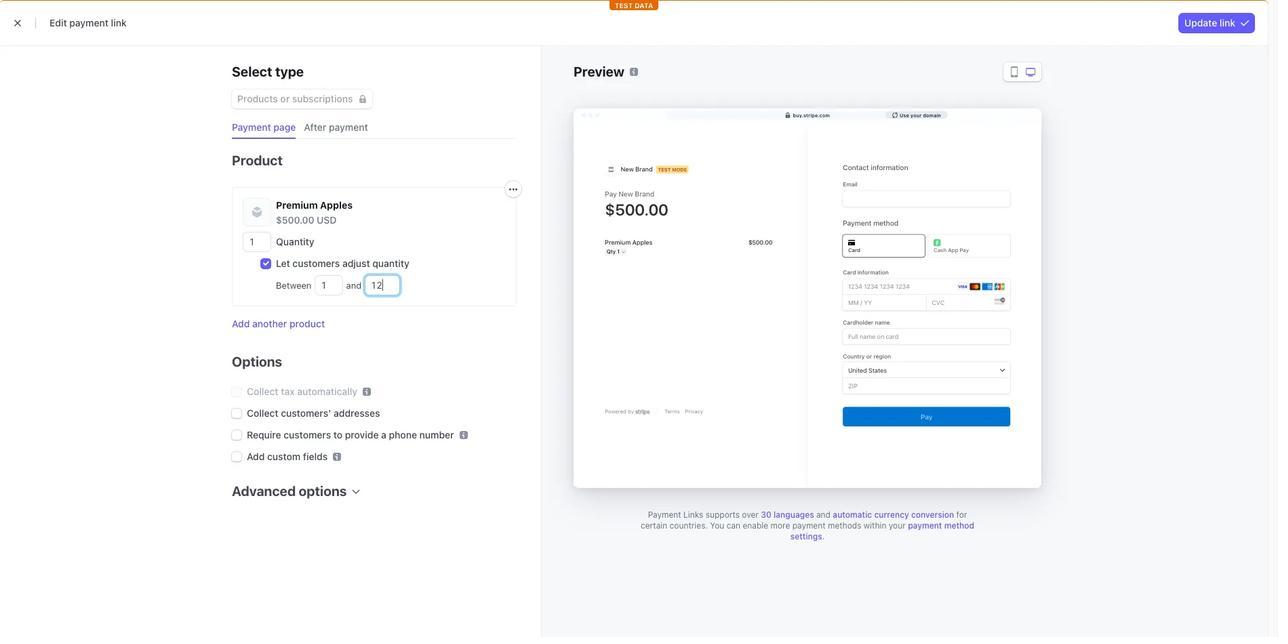 Task type: describe. For each thing, give the bounding box(es) containing it.
test
[[615, 58, 633, 66]]

automatically
[[297, 386, 357, 397]]

settings
[[791, 532, 822, 542]]

customers for let
[[293, 258, 340, 269]]

method
[[944, 521, 974, 531]]

after
[[304, 121, 326, 133]]

1 link from the left
[[111, 17, 127, 28]]

enable
[[743, 521, 768, 531]]

after payment
[[304, 121, 368, 133]]

select
[[232, 64, 272, 79]]

billing link
[[370, 35, 411, 52]]

quantity
[[276, 236, 314, 248]]

30
[[761, 510, 772, 520]]

brand
[[132, 10, 155, 20]]

developers
[[1019, 37, 1069, 49]]

product
[[290, 318, 325, 330]]

payment method settings
[[791, 521, 974, 542]]

payment link settings tab list
[[226, 117, 517, 139]]

Maximum adjustable quantity number field
[[365, 276, 399, 295]]

payment inside payment method settings
[[908, 521, 942, 531]]

your inside use your domain button
[[911, 112, 922, 118]]

certain
[[641, 521, 667, 531]]

quantity
[[372, 258, 409, 269]]

or
[[280, 93, 290, 104]]

your inside for certain countries. you can enable more payment methods within your
[[889, 521, 906, 531]]

1 horizontal spatial and
[[816, 510, 831, 520]]

.
[[822, 532, 825, 542]]

update link
[[1185, 17, 1235, 28]]

payments link
[[131, 35, 189, 52]]

balances
[[198, 37, 239, 49]]

product
[[232, 153, 283, 168]]

create
[[987, 9, 1013, 20]]

payments
[[138, 37, 182, 49]]

between
[[276, 280, 314, 291]]

payment method settings link
[[791, 521, 974, 542]]

$500.00
[[276, 214, 314, 226]]

add another product
[[232, 318, 325, 330]]

advanced
[[232, 483, 296, 499]]

reports link
[[414, 35, 462, 52]]

and inside payment page tab panel
[[344, 280, 364, 291]]

for
[[957, 510, 967, 520]]

collect tax automatically
[[247, 386, 357, 397]]

require customers to provide a phone number
[[247, 429, 454, 441]]

data
[[635, 58, 653, 66]]

use your domain button
[[886, 111, 948, 119]]

payment page tab panel
[[221, 139, 521, 520]]

products link
[[313, 35, 367, 52]]

products for products or subscriptions
[[237, 93, 278, 104]]

customers'
[[281, 408, 331, 419]]

methods
[[828, 521, 861, 531]]

within
[[864, 521, 887, 531]]

new brand
[[113, 10, 155, 20]]

after payment button
[[299, 117, 376, 139]]

30 languages link
[[761, 510, 814, 520]]

customers link
[[248, 35, 311, 52]]

payment for payment page
[[232, 121, 271, 133]]

add another product button
[[232, 317, 325, 331]]

add for add custom fields
[[247, 451, 265, 462]]

test mode
[[1084, 37, 1131, 49]]

conversion
[[911, 510, 954, 520]]

link inside update link button
[[1220, 17, 1235, 28]]

type
[[275, 64, 304, 79]]

test
[[1084, 37, 1103, 49]]

can
[[727, 521, 741, 531]]

number
[[419, 429, 454, 441]]

payments element
[[88, 0, 210, 637]]

more button
[[519, 35, 569, 52]]

connect
[[472, 37, 510, 49]]

subscriptions
[[292, 93, 353, 104]]



Task type: locate. For each thing, give the bounding box(es) containing it.
options
[[232, 354, 282, 370]]

apples
[[320, 199, 353, 211]]

collect up require
[[247, 408, 278, 419]]

test data
[[615, 58, 653, 66]]

let customers adjust quantity
[[276, 258, 409, 269]]

0 vertical spatial and
[[344, 280, 364, 291]]

link right update
[[1220, 17, 1235, 28]]

advanced options
[[232, 483, 347, 499]]

and up .
[[816, 510, 831, 520]]

premium apples $500.00 usd
[[276, 199, 353, 226]]

advanced options button
[[226, 475, 360, 501]]

payment
[[69, 17, 108, 28], [329, 121, 368, 133], [792, 521, 826, 531], [908, 521, 942, 531]]

0 horizontal spatial your
[[889, 521, 906, 531]]

1 vertical spatial payment
[[648, 510, 681, 520]]

1 horizontal spatial products
[[320, 37, 361, 49]]

automatic currency conversion link
[[833, 510, 954, 520]]

over
[[742, 510, 759, 520]]

let
[[276, 258, 290, 269]]

a
[[381, 429, 386, 441]]

select type
[[232, 64, 304, 79]]

more
[[771, 521, 790, 531]]

add down require
[[247, 451, 265, 462]]

your down the automatic currency conversion link
[[889, 521, 906, 531]]

payment right after
[[329, 121, 368, 133]]

new brand button
[[88, 5, 169, 24]]

customers down customers'
[[284, 429, 331, 441]]

link up home
[[111, 17, 127, 28]]

more
[[526, 37, 549, 49]]

1 vertical spatial collect
[[247, 408, 278, 419]]

0 vertical spatial your
[[911, 112, 922, 118]]

usd
[[317, 214, 337, 226]]

2 link from the left
[[1220, 17, 1235, 28]]

products or subscriptions button
[[232, 87, 372, 108]]

premium
[[276, 199, 318, 211]]

payment inside button
[[329, 121, 368, 133]]

update
[[1185, 17, 1217, 28]]

payment page button
[[226, 117, 304, 139]]

customers up minimum adjustable quantity number field
[[293, 258, 340, 269]]

page
[[274, 121, 296, 133]]

add custom fields
[[247, 451, 328, 462]]

collect left tax
[[247, 386, 278, 397]]

0 vertical spatial collect
[[247, 386, 278, 397]]

payment up home
[[69, 17, 108, 28]]

svg image
[[509, 185, 517, 194]]

balances link
[[191, 35, 245, 52]]

countries.
[[670, 521, 708, 531]]

mode
[[1106, 37, 1131, 49]]

use
[[900, 112, 909, 118]]

billing
[[377, 37, 404, 49]]

your right use at the top
[[911, 112, 922, 118]]

provide
[[345, 429, 379, 441]]

1 vertical spatial add
[[247, 451, 265, 462]]

collect for collect customers' addresses
[[247, 408, 278, 419]]

phone
[[389, 429, 417, 441]]

add for add another product
[[232, 318, 250, 330]]

and down adjust
[[344, 280, 364, 291]]

0 vertical spatial payment
[[232, 121, 271, 133]]

link
[[111, 17, 127, 28], [1220, 17, 1235, 28]]

supports
[[706, 510, 740, 520]]

payment links supports over 30 languages and automatic currency conversion
[[648, 510, 954, 520]]

home link
[[88, 35, 128, 52]]

add inside button
[[232, 318, 250, 330]]

update link button
[[1179, 13, 1254, 33]]

currency
[[874, 510, 909, 520]]

0 horizontal spatial payment
[[232, 121, 271, 133]]

languages
[[774, 510, 814, 520]]

require
[[247, 429, 281, 441]]

collect
[[247, 386, 278, 397], [247, 408, 278, 419]]

Minimum adjustable quantity number field
[[315, 276, 342, 295]]

another
[[252, 318, 287, 330]]

fields
[[303, 451, 328, 462]]

edit
[[50, 17, 67, 28]]

use your domain
[[900, 112, 941, 118]]

payment inside for certain countries. you can enable more payment methods within your
[[792, 521, 826, 531]]

tax
[[281, 386, 295, 397]]

domain
[[923, 112, 941, 118]]

connect link
[[465, 35, 517, 52]]

products inside button
[[237, 93, 278, 104]]

products or subscriptions
[[237, 93, 353, 104]]

0 horizontal spatial products
[[237, 93, 278, 104]]

for certain countries. you can enable more payment methods within your
[[641, 510, 967, 531]]

your
[[911, 112, 922, 118], [889, 521, 906, 531]]

0 vertical spatial add
[[232, 318, 250, 330]]

payment up the certain
[[648, 510, 681, 520]]

1 vertical spatial products
[[237, 93, 278, 104]]

products for products
[[320, 37, 361, 49]]

payment up settings
[[792, 521, 826, 531]]

Quantity number field
[[243, 233, 271, 252]]

links
[[684, 510, 703, 520]]

2 collect from the top
[[247, 408, 278, 419]]

custom
[[267, 451, 301, 462]]

products left billing
[[320, 37, 361, 49]]

payment left page
[[232, 121, 271, 133]]

reports
[[420, 37, 456, 49]]

options
[[299, 483, 347, 499]]

you
[[710, 521, 724, 531]]

0 horizontal spatial link
[[111, 17, 127, 28]]

0 vertical spatial products
[[320, 37, 361, 49]]

developers link
[[1012, 35, 1076, 52]]

add left another
[[232, 318, 250, 330]]

add
[[232, 318, 250, 330], [247, 451, 265, 462]]

1 vertical spatial your
[[889, 521, 906, 531]]

payment for payment links supports over 30 languages and automatic currency conversion
[[648, 510, 681, 520]]

1 vertical spatial and
[[816, 510, 831, 520]]

None search field
[[454, 6, 787, 23]]

products left or
[[237, 93, 278, 104]]

addresses
[[334, 408, 380, 419]]

customers
[[255, 37, 304, 49]]

buy.stripe.com
[[793, 112, 830, 118]]

payment inside "button"
[[232, 121, 271, 133]]

0 horizontal spatial and
[[344, 280, 364, 291]]

new
[[113, 10, 130, 20]]

home
[[95, 37, 121, 49]]

edit payment link
[[50, 17, 127, 28]]

1 horizontal spatial link
[[1220, 17, 1235, 28]]

automatic
[[833, 510, 872, 520]]

adjust
[[342, 258, 370, 269]]

collect for collect tax automatically
[[247, 386, 278, 397]]

customers for require
[[284, 429, 331, 441]]

customers
[[293, 258, 340, 269], [284, 429, 331, 441]]

preview
[[574, 64, 624, 79]]

payment down conversion at right
[[908, 521, 942, 531]]

1 horizontal spatial payment
[[648, 510, 681, 520]]

1 vertical spatial customers
[[284, 429, 331, 441]]

collect customers' addresses
[[247, 408, 380, 419]]

and
[[344, 280, 364, 291], [816, 510, 831, 520]]

1 horizontal spatial your
[[911, 112, 922, 118]]

0 vertical spatial customers
[[293, 258, 340, 269]]

1 collect from the top
[[247, 386, 278, 397]]

create button
[[979, 7, 1035, 23]]



Task type: vqa. For each thing, say whether or not it's contained in the screenshot.
Require
yes



